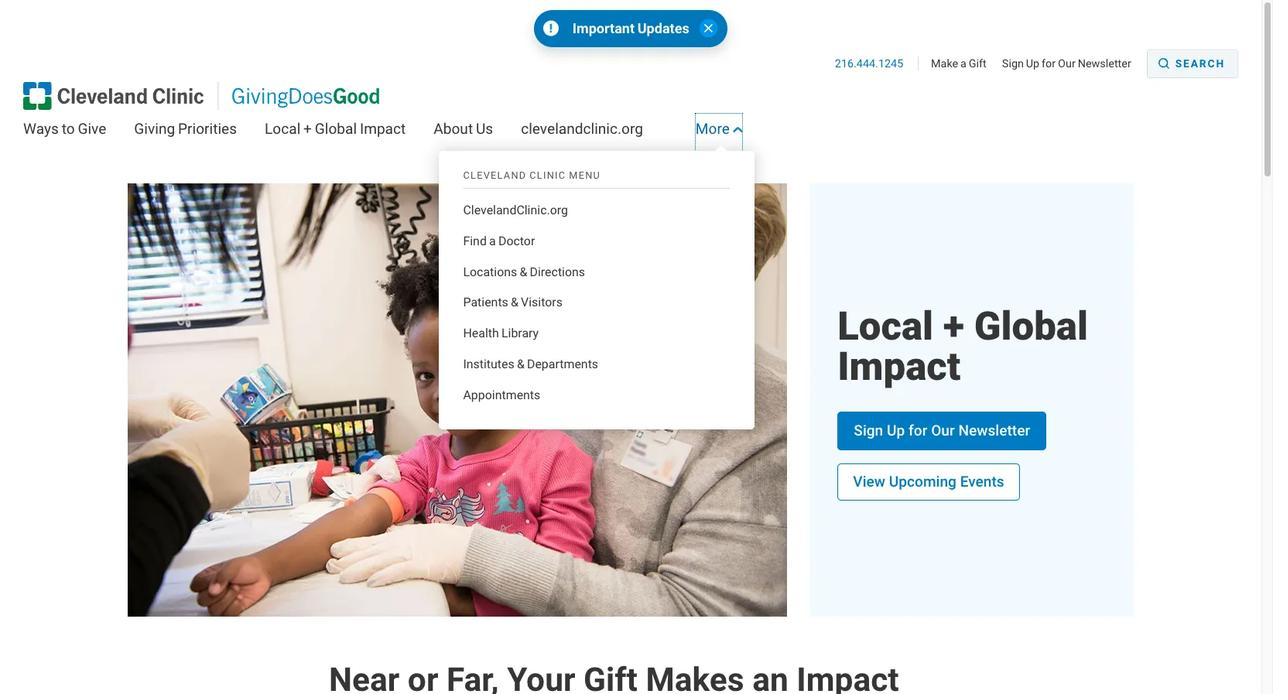 Task type: vqa. For each thing, say whether or not it's contained in the screenshot.
the top Sign Up for Our Newsletter link
yes



Task type: locate. For each thing, give the bounding box(es) containing it.
0 horizontal spatial our
[[931, 422, 955, 440]]

1 vertical spatial impact
[[838, 344, 961, 389]]

institutes
[[463, 356, 514, 372]]

up up upcoming
[[887, 422, 905, 440]]

clevelandclinic.org
[[463, 202, 568, 217]]

cleveland clinic menu
[[463, 169, 601, 181]]

sign up view
[[854, 422, 883, 440]]

1 vertical spatial our
[[931, 422, 955, 440]]

0 horizontal spatial local
[[265, 119, 301, 138]]

for
[[1042, 57, 1056, 71], [909, 422, 928, 440]]

0 horizontal spatial +
[[304, 119, 312, 138]]

0 vertical spatial +
[[304, 119, 312, 138]]

view upcoming events
[[853, 473, 1004, 491]]

0 vertical spatial our
[[1058, 57, 1076, 71]]

2 vertical spatial &
[[517, 356, 525, 372]]

for right gift
[[1042, 57, 1056, 71]]

sign for sign up for our newsletter link to the bottom
[[854, 422, 883, 440]]

1 vertical spatial +
[[943, 303, 964, 349]]

0 horizontal spatial a
[[489, 233, 496, 248]]

1 vertical spatial newsletter
[[959, 422, 1030, 440]]

ways to give link
[[23, 114, 106, 154]]

about
[[434, 119, 473, 138]]

1 vertical spatial local + global impact
[[838, 303, 1088, 389]]

doctor
[[498, 233, 535, 248]]

ways
[[23, 119, 59, 138]]

0 vertical spatial up
[[1026, 57, 1040, 71]]

0 vertical spatial local
[[265, 119, 301, 138]]

locations
[[463, 264, 517, 279]]

local + global impact
[[265, 119, 406, 138], [838, 303, 1088, 389]]

cleveland
[[463, 169, 527, 181]]

1 horizontal spatial sign
[[1002, 57, 1024, 71]]

& for locations
[[520, 264, 527, 279]]

0 vertical spatial &
[[520, 264, 527, 279]]

1 horizontal spatial newsletter
[[1078, 57, 1131, 71]]

about us link
[[434, 114, 493, 154]]

& inside 'link'
[[520, 264, 527, 279]]

global
[[315, 119, 357, 138], [974, 303, 1088, 349]]

menu arrow icon image
[[733, 126, 742, 134]]

view upcoming events link
[[838, 464, 1020, 501]]

1 vertical spatial sign up for our newsletter
[[854, 422, 1030, 440]]

impact
[[360, 119, 406, 138], [838, 344, 961, 389]]

0 horizontal spatial up
[[887, 422, 905, 440]]

& down library
[[517, 356, 525, 372]]

up right gift
[[1026, 57, 1040, 71]]

our for topmost sign up for our newsletter link
[[1058, 57, 1076, 71]]

important updates
[[573, 19, 689, 37]]

departments
[[527, 356, 598, 372]]

a left gift
[[961, 57, 967, 71]]

& down doctor
[[520, 264, 527, 279]]

search
[[1176, 56, 1225, 70]]

visitors
[[521, 294, 563, 310]]

local + global impact link
[[265, 114, 406, 154]]

view
[[853, 473, 886, 491]]

0 vertical spatial local + global impact
[[265, 119, 406, 138]]

0 vertical spatial sign up for our newsletter
[[1002, 57, 1131, 71]]

0 vertical spatial sign
[[1002, 57, 1024, 71]]

for up upcoming
[[909, 422, 928, 440]]

newsletter inside sign up for our newsletter link
[[959, 422, 1030, 440]]

1 horizontal spatial +
[[943, 303, 964, 349]]

giving priorities link
[[134, 114, 237, 154]]

0 vertical spatial newsletter
[[1078, 57, 1131, 71]]

+
[[304, 119, 312, 138], [943, 303, 964, 349]]

1 horizontal spatial a
[[961, 57, 967, 71]]

clevelandclinic.org link
[[521, 114, 643, 154]]

0 vertical spatial a
[[961, 57, 967, 71]]

clevelandclinic.org
[[521, 119, 643, 138]]

& left visitors
[[511, 294, 519, 310]]

1 vertical spatial sign
[[854, 422, 883, 440]]

1 horizontal spatial our
[[1058, 57, 1076, 71]]

0 horizontal spatial for
[[909, 422, 928, 440]]

to
[[62, 119, 75, 138]]

local
[[265, 119, 301, 138], [838, 303, 934, 349]]

sign for topmost sign up for our newsletter link
[[1002, 57, 1024, 71]]

1 horizontal spatial impact
[[838, 344, 961, 389]]

menu
[[569, 169, 601, 181]]

find a doctor link
[[463, 232, 730, 250]]

& for institutes
[[517, 356, 525, 372]]

1 vertical spatial sign up for our newsletter link
[[838, 412, 1047, 451]]

1 vertical spatial a
[[489, 233, 496, 248]]

updates
[[638, 19, 689, 37]]

0 vertical spatial for
[[1042, 57, 1056, 71]]

impact inside local + global impact
[[838, 344, 961, 389]]

sign right gift
[[1002, 57, 1024, 71]]

1 horizontal spatial for
[[1042, 57, 1056, 71]]

a right find
[[489, 233, 496, 248]]

a
[[961, 57, 967, 71], [489, 233, 496, 248]]

sign
[[1002, 57, 1024, 71], [854, 422, 883, 440]]

find
[[463, 233, 487, 248]]

newsletter for topmost sign up for our newsletter link
[[1078, 57, 1131, 71]]

about us
[[434, 119, 493, 138]]

up
[[1026, 57, 1040, 71], [887, 422, 905, 440]]

newsletter
[[1078, 57, 1131, 71], [959, 422, 1030, 440]]

1 vertical spatial &
[[511, 294, 519, 310]]

priorities
[[178, 119, 237, 138]]

important
[[573, 19, 635, 37]]

& for patients
[[511, 294, 519, 310]]

our
[[1058, 57, 1076, 71], [931, 422, 955, 440]]

give
[[78, 119, 106, 138]]

+ inside local + global impact
[[943, 303, 964, 349]]

sign up for our newsletter for topmost sign up for our newsletter link
[[1002, 57, 1131, 71]]

0 horizontal spatial sign
[[854, 422, 883, 440]]

a inside find a doctor link
[[489, 233, 496, 248]]

sign up for our newsletter link
[[1002, 57, 1144, 71], [838, 412, 1047, 451]]

1 horizontal spatial local
[[838, 303, 934, 349]]

1 vertical spatial local
[[838, 303, 934, 349]]

sign up for our newsletter
[[1002, 57, 1131, 71], [854, 422, 1030, 440]]

make a gift
[[931, 57, 987, 71]]

0 horizontal spatial global
[[315, 119, 357, 138]]

health library
[[463, 325, 539, 341]]

0 horizontal spatial newsletter
[[959, 422, 1030, 440]]

appointments link
[[463, 386, 730, 405]]

1 vertical spatial global
[[974, 303, 1088, 349]]

&
[[520, 264, 527, 279], [511, 294, 519, 310], [517, 356, 525, 372]]

emergency icon image
[[544, 20, 559, 37]]

0 horizontal spatial impact
[[360, 119, 406, 138]]

1 vertical spatial for
[[909, 422, 928, 440]]

1 horizontal spatial global
[[974, 303, 1088, 349]]



Task type: describe. For each thing, give the bounding box(es) containing it.
0 vertical spatial sign up for our newsletter link
[[1002, 57, 1144, 71]]

important updates link
[[573, 19, 689, 37]]

clinic
[[530, 169, 566, 181]]

locations & directions link
[[463, 263, 730, 281]]

institutes & departments link
[[463, 355, 730, 374]]

us
[[476, 119, 493, 138]]

more link
[[696, 114, 742, 154]]

cleveland clinic nurse sits with young girl as she receives her shot. image
[[128, 184, 787, 617]]

a for find
[[489, 233, 496, 248]]

library
[[502, 325, 539, 341]]

locations & directions
[[463, 264, 585, 279]]

directions
[[530, 264, 585, 279]]

local inside local + global impact
[[838, 303, 934, 349]]

patients & visitors link
[[463, 294, 730, 312]]

giving
[[134, 119, 175, 138]]

for for topmost sign up for our newsletter link
[[1042, 57, 1056, 71]]

1 horizontal spatial local + global impact
[[838, 303, 1088, 389]]

1 vertical spatial up
[[887, 422, 905, 440]]

1 horizontal spatial up
[[1026, 57, 1040, 71]]

global inside local + global impact
[[974, 303, 1088, 349]]

search link
[[1147, 49, 1238, 78]]

216.444.1245 link
[[835, 57, 919, 71]]

sign up for our newsletter for sign up for our newsletter link to the bottom
[[854, 422, 1030, 440]]

for for sign up for our newsletter link to the bottom
[[909, 422, 928, 440]]

patients & visitors
[[463, 294, 563, 310]]

institutes & departments
[[463, 356, 598, 372]]

0 horizontal spatial local + global impact
[[265, 119, 406, 138]]

our for sign up for our newsletter link to the bottom
[[931, 422, 955, 440]]

find a doctor
[[463, 233, 535, 248]]

make
[[931, 57, 958, 71]]

clevelandclinic.org link
[[463, 201, 730, 220]]

health library link
[[463, 324, 730, 343]]

patients
[[463, 294, 508, 310]]

cleveland clinic giving does good logo image
[[23, 82, 379, 110]]

more
[[696, 119, 733, 138]]

upcoming
[[889, 473, 957, 491]]

make a gift link
[[931, 57, 999, 71]]

events
[[960, 473, 1004, 491]]

health
[[463, 325, 499, 341]]

ways to give
[[23, 119, 106, 138]]

newsletter for sign up for our newsletter link to the bottom
[[959, 422, 1030, 440]]

a for make
[[961, 57, 967, 71]]

giving priorities
[[134, 119, 237, 138]]

0 vertical spatial impact
[[360, 119, 406, 138]]

appointments
[[463, 387, 540, 402]]

216.444.1245
[[835, 57, 906, 71]]

gift
[[969, 57, 987, 71]]

0 vertical spatial global
[[315, 119, 357, 138]]



